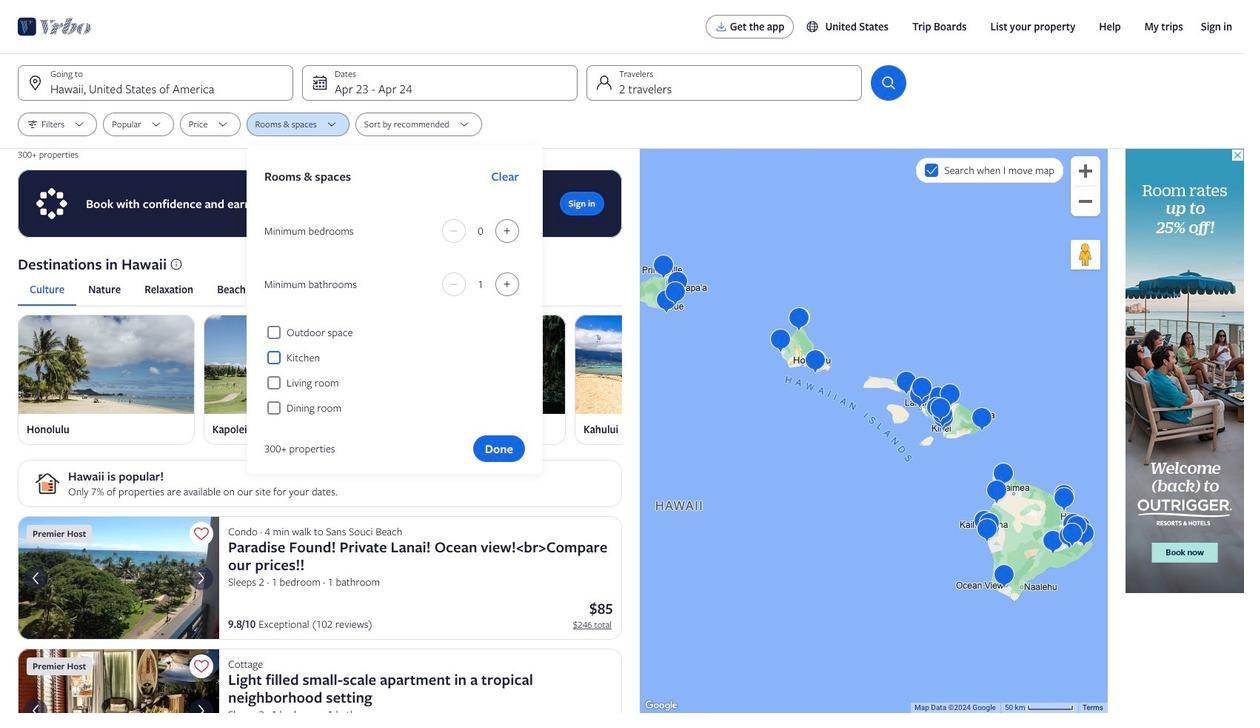 Task type: locate. For each thing, give the bounding box(es) containing it.
tab list
[[18, 273, 622, 306]]

download the app button image
[[715, 21, 727, 33]]

3 primary image image from the left
[[389, 315, 566, 414]]

increase bathrooms image
[[498, 278, 516, 290]]

on waikiiki's edge, the lanai faces away from city w/ this view to the right... image
[[18, 516, 219, 640]]

next destination image
[[613, 371, 631, 389]]

show previous image for light filled small-scale apartment in a tropical neighborhood setting image
[[27, 702, 44, 713]]

show previous image for paradise found! private lanai! ocean view!<br>compare our prices!! image
[[27, 569, 44, 587]]

vrbo logo image
[[18, 15, 91, 39]]

4 primary image image from the left
[[575, 315, 751, 414]]

primary image image
[[18, 315, 195, 414], [203, 315, 380, 414], [389, 315, 566, 414], [575, 315, 751, 414]]

decrease bedrooms image
[[445, 225, 463, 237]]

map region
[[640, 149, 1108, 713]]



Task type: describe. For each thing, give the bounding box(es) containing it.
show next image for paradise found! private lanai! ocean view!<br>compare our prices!! image
[[193, 569, 210, 587]]

google image
[[644, 698, 679, 713]]

small image
[[806, 20, 825, 33]]

nighttime view of entry. solar lights on patio and string lights in yard image
[[18, 649, 219, 713]]

increase bedrooms image
[[498, 225, 516, 237]]

about these results image
[[170, 258, 183, 271]]

show next image for light filled small-scale apartment in a tropical neighborhood setting image
[[193, 702, 210, 713]]

decrease bathrooms image
[[445, 278, 463, 290]]

search image
[[880, 74, 898, 92]]

1 primary image image from the left
[[18, 315, 195, 414]]

2 primary image image from the left
[[203, 315, 380, 414]]



Task type: vqa. For each thing, say whether or not it's contained in the screenshot.
'Previous Month' image
no



